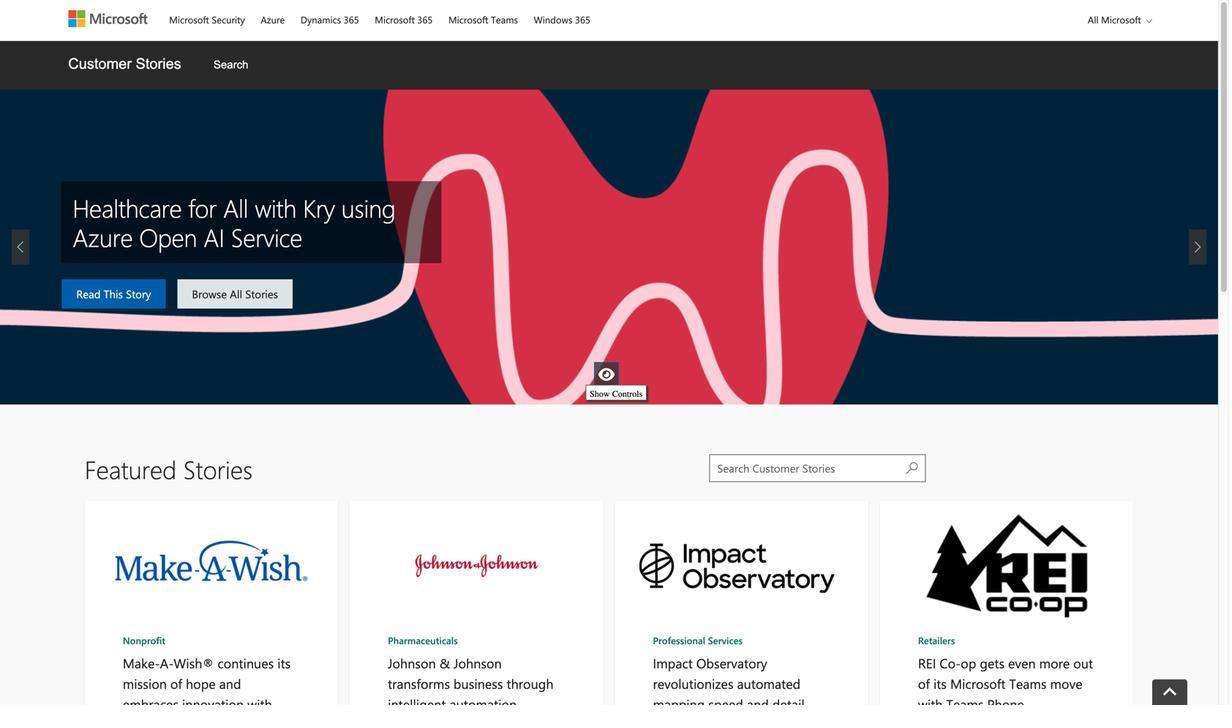 Task type: locate. For each thing, give the bounding box(es) containing it.
&
[[440, 654, 450, 672]]

2 of from the left
[[919, 675, 931, 692]]

1 horizontal spatial teams
[[947, 695, 984, 705]]

its
[[278, 654, 291, 672], [934, 675, 947, 692]]

johnson
[[388, 654, 436, 672], [454, 654, 502, 672]]

2 johnson from the left
[[454, 654, 502, 672]]

teams inside 'link'
[[491, 13, 518, 26]]

services
[[708, 634, 743, 647]]

teams down "even"
[[1010, 675, 1047, 692]]

and inside professional services impact observatory revolutionizes automated mapping speed and deta
[[747, 695, 769, 705]]

its inside 'nonprofit make-a-wish® continues its mission of hope and embraces innovation wi'
[[278, 654, 291, 672]]

1 vertical spatial all
[[223, 191, 248, 224]]

observatory
[[697, 654, 768, 672]]

teams left windows
[[491, 13, 518, 26]]

gets
[[981, 654, 1005, 672]]

pharmaceuticals johnson & johnson transforms business through intelligent automation
[[388, 634, 554, 705]]

automation
[[450, 695, 517, 705]]

professional
[[653, 634, 706, 647]]

nonprofit
[[123, 634, 165, 647]]

0 horizontal spatial 365
[[344, 13, 359, 26]]

2 horizontal spatial teams
[[1010, 675, 1047, 692]]

teams
[[491, 13, 518, 26], [1010, 675, 1047, 692], [947, 695, 984, 705]]

healthcare for all with kry using azure open ai service
[[73, 191, 396, 253]]

365 right windows
[[575, 13, 591, 26]]

365 left microsoft teams
[[418, 13, 433, 26]]

featured stories region
[[0, 90, 1219, 405]]

this
[[104, 287, 123, 301]]

microsoft teams link
[[442, 1, 525, 36]]

1 horizontal spatial johnson
[[454, 654, 502, 672]]

1 of from the left
[[170, 675, 182, 692]]

and
[[219, 675, 241, 692], [747, 695, 769, 705]]

with inside 'retailers rei co-op gets even more out of its microsoft teams move with teams phone'
[[919, 695, 943, 705]]

3 365 from the left
[[575, 13, 591, 26]]

0 horizontal spatial of
[[170, 675, 182, 692]]

kry
[[303, 191, 335, 224]]

for
[[188, 191, 217, 224]]

its right continues
[[278, 654, 291, 672]]

2 horizontal spatial 365
[[575, 13, 591, 26]]

story
[[126, 287, 151, 301]]

all
[[1089, 13, 1099, 26], [223, 191, 248, 224], [230, 287, 242, 301]]

1 horizontal spatial with
[[919, 695, 943, 705]]

and down automated at right bottom
[[747, 695, 769, 705]]

microsoft
[[169, 13, 209, 26], [375, 13, 415, 26], [449, 13, 489, 26], [1102, 13, 1142, 26], [951, 675, 1006, 692]]

365 right dynamics
[[344, 13, 359, 26]]

mission
[[123, 675, 167, 692]]

of
[[170, 675, 182, 692], [919, 675, 931, 692]]

and up innovation
[[219, 675, 241, 692]]

0 vertical spatial with
[[255, 191, 297, 224]]

even
[[1009, 654, 1036, 672]]

azure up this
[[73, 220, 133, 253]]

1 horizontal spatial 365
[[418, 13, 433, 26]]

revolutionizes
[[653, 675, 734, 692]]

0 vertical spatial and
[[219, 675, 241, 692]]

hide carousal controls image
[[599, 367, 615, 382]]

search featured stories region
[[24, 419, 1195, 705]]

wish®
[[174, 654, 214, 672]]

windows 365
[[534, 13, 591, 26]]

2 vertical spatial stories
[[183, 452, 253, 485]]

1 vertical spatial teams
[[1010, 675, 1047, 692]]

windows 365 link
[[528, 1, 597, 36]]

hope
[[186, 675, 216, 692]]

azure right the security
[[261, 13, 285, 26]]

microsoft inside "link"
[[169, 13, 209, 26]]

johnson up business
[[454, 654, 502, 672]]

with down rei
[[919, 695, 943, 705]]

365 inside "link"
[[344, 13, 359, 26]]

azure link
[[254, 1, 292, 36]]

customer stories
[[68, 56, 181, 72]]

teams down op
[[947, 695, 984, 705]]

1 vertical spatial with
[[919, 695, 943, 705]]

professional services impact observatory revolutionizes automated mapping speed and deta
[[653, 634, 805, 705]]

microsoft security
[[169, 13, 245, 26]]

open
[[139, 220, 197, 253]]

microsoft for microsoft security
[[169, 13, 209, 26]]

with left kry
[[255, 191, 297, 224]]

search link
[[199, 41, 263, 89]]

johnson up transforms
[[388, 654, 436, 672]]

0 vertical spatial stories
[[136, 56, 181, 72]]

speed
[[709, 695, 744, 705]]

1 vertical spatial azure
[[73, 220, 133, 253]]

stories inside region
[[245, 287, 278, 301]]

365 for microsoft 365
[[418, 13, 433, 26]]

rei
[[919, 654, 937, 672]]

azure
[[261, 13, 285, 26], [73, 220, 133, 253]]

dynamics
[[301, 13, 341, 26]]

stories for customer stories
[[136, 56, 181, 72]]

0 horizontal spatial and
[[219, 675, 241, 692]]

featured stories
[[85, 452, 253, 485]]

stories
[[136, 56, 181, 72], [245, 287, 278, 301], [183, 452, 253, 485]]

op
[[962, 654, 977, 672]]

out
[[1074, 654, 1094, 672]]

impact
[[653, 654, 693, 672]]

1 horizontal spatial of
[[919, 675, 931, 692]]

stories inside region
[[183, 452, 253, 485]]

service
[[231, 220, 302, 253]]

ai
[[204, 220, 224, 253]]

microsoft for microsoft 365
[[375, 13, 415, 26]]

1 horizontal spatial its
[[934, 675, 947, 692]]

0 horizontal spatial azure
[[73, 220, 133, 253]]

of down 'a-'
[[170, 675, 182, 692]]

of down rei
[[919, 675, 931, 692]]

1 horizontal spatial and
[[747, 695, 769, 705]]

all inside healthcare for all with kry using azure open ai service
[[223, 191, 248, 224]]

0 vertical spatial its
[[278, 654, 291, 672]]

dynamics 365 link
[[294, 1, 366, 36]]

0 horizontal spatial with
[[255, 191, 297, 224]]

microsoft teams
[[449, 13, 518, 26]]

embraces
[[123, 695, 179, 705]]

with
[[255, 191, 297, 224], [919, 695, 943, 705]]

retailers
[[919, 634, 956, 647]]

Search Customer Stories search field
[[710, 454, 926, 482]]

1 vertical spatial and
[[747, 695, 769, 705]]

2 vertical spatial teams
[[947, 695, 984, 705]]

0 horizontal spatial teams
[[491, 13, 518, 26]]

read this story link
[[62, 279, 166, 309]]

microsoft for microsoft teams
[[449, 13, 489, 26]]

customer stories link
[[54, 41, 196, 90]]

0 horizontal spatial johnson
[[388, 654, 436, 672]]

1 horizontal spatial azure
[[261, 13, 285, 26]]

1 365 from the left
[[344, 13, 359, 26]]

0 vertical spatial all
[[1089, 13, 1099, 26]]

microsoft inside 'link'
[[449, 13, 489, 26]]

all inside dropdown button
[[1089, 13, 1099, 26]]

all microsoft
[[1089, 13, 1142, 26]]

0 horizontal spatial its
[[278, 654, 291, 672]]

its down the co-
[[934, 675, 947, 692]]

365
[[344, 13, 359, 26], [418, 13, 433, 26], [575, 13, 591, 26]]

1 vertical spatial stories
[[245, 287, 278, 301]]

2 365 from the left
[[418, 13, 433, 26]]

1 vertical spatial its
[[934, 675, 947, 692]]

0 vertical spatial teams
[[491, 13, 518, 26]]



Task type: describe. For each thing, give the bounding box(es) containing it.
of inside 'retailers rei co-op gets even more out of its microsoft teams move with teams phone'
[[919, 675, 931, 692]]

read
[[76, 287, 101, 301]]

and inside 'nonprofit make-a-wish® continues its mission of hope and embraces innovation wi'
[[219, 675, 241, 692]]

phone
[[988, 695, 1025, 705]]

browse all stories link
[[177, 279, 293, 309]]

mapping
[[653, 695, 705, 705]]

more
[[1040, 654, 1071, 672]]

co-
[[940, 654, 962, 672]]

all microsoft button
[[1077, 1, 1157, 38]]

microsoft inside dropdown button
[[1102, 13, 1142, 26]]

with inside healthcare for all with kry using azure open ai service
[[255, 191, 297, 224]]

browse
[[192, 287, 227, 301]]

featured
[[85, 452, 177, 485]]

go to top image
[[1164, 687, 1177, 701]]

a-
[[160, 654, 174, 672]]

make-
[[123, 654, 160, 672]]

of inside 'nonprofit make-a-wish® continues its mission of hope and embraces innovation wi'
[[170, 675, 182, 692]]

security
[[212, 13, 245, 26]]

stories for featured stories
[[183, 452, 253, 485]]

healthcare
[[73, 191, 182, 224]]

microsoft image
[[68, 10, 147, 27]]

intelligent
[[388, 695, 446, 705]]

search
[[214, 59, 249, 71]]

0 vertical spatial azure
[[261, 13, 285, 26]]

1 johnson from the left
[[388, 654, 436, 672]]

customer
[[68, 56, 132, 72]]

browse all stories
[[192, 287, 278, 301]]

business
[[454, 675, 503, 692]]

microsoft 365
[[375, 13, 433, 26]]

innovation
[[182, 695, 244, 705]]

continues
[[218, 654, 274, 672]]

transforms
[[388, 675, 450, 692]]

365 for windows 365
[[575, 13, 591, 26]]

microsoft 365 link
[[368, 1, 440, 36]]

azure inside healthcare for all with kry using azure open ai service
[[73, 220, 133, 253]]

retailers rei co-op gets even more out of its microsoft teams move with teams phone
[[919, 634, 1094, 705]]

through
[[507, 675, 554, 692]]

automated
[[738, 675, 801, 692]]

using
[[342, 191, 396, 224]]

dynamics 365
[[301, 13, 359, 26]]

2 vertical spatial all
[[230, 287, 242, 301]]

pharmaceuticals
[[388, 634, 458, 647]]

365 for dynamics 365
[[344, 13, 359, 26]]

nonprofit make-a-wish® continues its mission of hope and embraces innovation wi
[[123, 634, 291, 705]]

windows
[[534, 13, 573, 26]]

move
[[1051, 675, 1083, 692]]

read this story
[[76, 287, 151, 301]]

microsoft inside 'retailers rei co-op gets even more out of its microsoft teams move with teams phone'
[[951, 675, 1006, 692]]

its inside 'retailers rei co-op gets even more out of its microsoft teams move with teams phone'
[[934, 675, 947, 692]]

microsoft security link
[[163, 1, 252, 36]]



Task type: vqa. For each thing, say whether or not it's contained in the screenshot.


